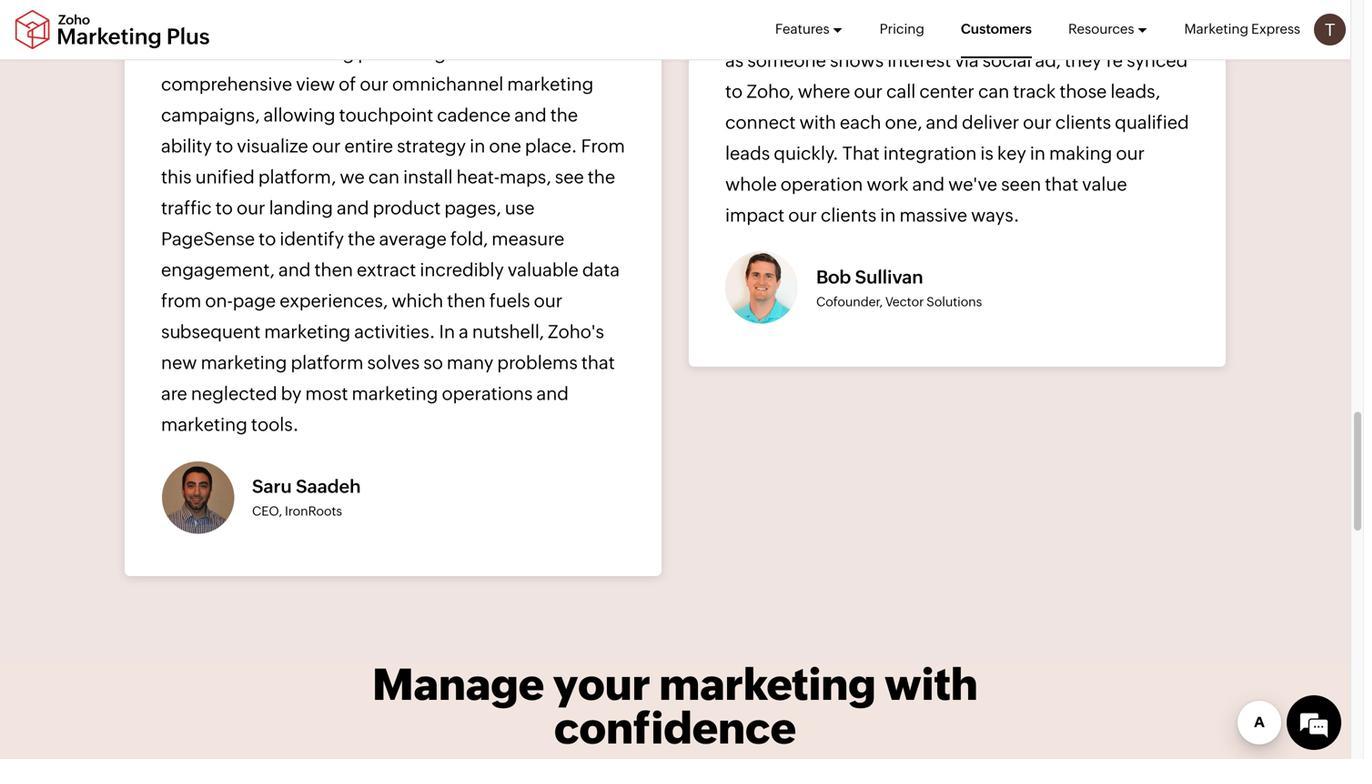 Task type: locate. For each thing, give the bounding box(es) containing it.
and up the place.
[[514, 105, 547, 126]]

0 horizontal spatial then
[[314, 259, 353, 280]]

a right us in the left top of the page
[[506, 43, 516, 64]]

vector
[[886, 295, 924, 309]]

the up extract
[[348, 229, 375, 249]]

a right in
[[459, 321, 469, 342]]

pagesense
[[161, 229, 255, 249]]

platform down where
[[358, 43, 431, 64]]

platform up the most
[[291, 352, 364, 373]]

manage
[[372, 659, 544, 709]]

0 vertical spatial with
[[415, 0, 452, 2]]

many
[[447, 352, 494, 373]]

engagement,
[[161, 259, 275, 280]]

the up 'channel'
[[456, 0, 484, 2]]

1 horizontal spatial then
[[447, 290, 486, 311]]

the
[[456, 0, 484, 2], [282, 12, 309, 33], [550, 105, 578, 126], [588, 167, 615, 188], [348, 229, 375, 249]]

are down new
[[161, 383, 187, 404]]

1 vertical spatial a
[[506, 43, 516, 64]]

to down the unified
[[216, 198, 233, 219]]

0 horizontal spatial with
[[415, 0, 452, 2]]

platform
[[358, 43, 431, 64], [291, 352, 364, 373]]

view
[[296, 74, 335, 95]]

in
[[439, 321, 455, 342]]

features
[[775, 21, 830, 37]]

1 horizontal spatial with
[[885, 659, 978, 709]]

and down problems
[[537, 383, 569, 404]]

solves
[[367, 352, 420, 373]]

everything at iron roots starts with the data. but there's a huge hole in the market, where channel solutions are siloed. zoho marketing platform gives us a comprehensive view of our omnichannel marketing campaigns, allowing touchpoint cadence and the ability to visualize our entire strategy in one place. from this unified platform, we can install heat-maps, see the traffic to our landing and product pages, use pagesense to identify the average fold, measure engagement, and then extract incredibly valuable data from on-page experiences, which then fuels our subsequent marketing activities. in a nutshell, zoho's new marketing platform solves so many problems that are neglected by most marketing operations and marketing tools.
[[161, 0, 625, 435]]

campaigns,
[[161, 105, 260, 126]]

0 vertical spatial in
[[263, 12, 278, 33]]

to left "identify"
[[259, 229, 276, 249]]

bob
[[816, 267, 851, 288]]

to
[[216, 136, 233, 157], [216, 198, 233, 219], [259, 229, 276, 249]]

in down at
[[263, 12, 278, 33]]

0 horizontal spatial are
[[161, 383, 187, 404]]

terry turtle image
[[1314, 14, 1346, 46]]

product
[[373, 198, 441, 219]]

then down incredibly
[[447, 290, 486, 311]]

data.
[[487, 0, 531, 2]]

sullivan
[[855, 267, 923, 288]]

are down there's
[[589, 12, 616, 33]]

2 vertical spatial to
[[259, 229, 276, 249]]

1 vertical spatial in
[[470, 136, 485, 157]]

with
[[415, 0, 452, 2], [885, 659, 978, 709]]

then
[[314, 259, 353, 280], [447, 290, 486, 311]]

a left huge
[[161, 12, 171, 33]]

by
[[281, 383, 302, 404]]

ability
[[161, 136, 212, 157]]

1 vertical spatial with
[[885, 659, 978, 709]]

0 vertical spatial are
[[589, 12, 616, 33]]

features link
[[775, 0, 843, 58]]

entire
[[345, 136, 393, 157]]

traffic
[[161, 198, 212, 219]]

are
[[589, 12, 616, 33], [161, 383, 187, 404]]

one
[[489, 136, 521, 157]]

touchpoint
[[339, 105, 433, 126]]

there's
[[567, 0, 624, 2]]

cadence
[[437, 105, 511, 126]]

in
[[263, 12, 278, 33], [470, 136, 485, 157]]

zoho
[[221, 43, 264, 64]]

a
[[161, 12, 171, 33], [506, 43, 516, 64], [459, 321, 469, 342]]

data
[[582, 259, 620, 280]]

and
[[514, 105, 547, 126], [337, 198, 369, 219], [278, 259, 311, 280], [537, 383, 569, 404]]

omnichannel
[[392, 74, 504, 95]]

our down valuable
[[534, 290, 563, 311]]

0 vertical spatial then
[[314, 259, 353, 280]]

from
[[161, 290, 201, 311]]

solutions
[[927, 295, 982, 309]]

marketing
[[268, 43, 354, 64], [507, 74, 594, 95], [264, 321, 351, 342], [201, 352, 287, 373], [352, 383, 438, 404], [161, 414, 247, 435], [659, 659, 876, 709]]

ironroots
[[285, 504, 342, 518]]

to up the unified
[[216, 136, 233, 157]]

0 vertical spatial a
[[161, 12, 171, 33]]

2 vertical spatial a
[[459, 321, 469, 342]]

zoho marketingplus logo image
[[14, 10, 211, 50]]

maps,
[[500, 167, 551, 188]]

comprehensive
[[161, 74, 292, 95]]

1 horizontal spatial a
[[459, 321, 469, 342]]

then up experiences,
[[314, 259, 353, 280]]

allowing
[[264, 105, 335, 126]]

in left one at the left of page
[[470, 136, 485, 157]]

solutions
[[509, 12, 586, 33]]

our
[[360, 74, 389, 95], [312, 136, 341, 157], [237, 198, 265, 219], [534, 290, 563, 311]]

use
[[505, 198, 535, 219]]

hole
[[222, 12, 259, 33]]

saru
[[252, 476, 292, 497]]

with inside everything at iron roots starts with the data. but there's a huge hole in the market, where channel solutions are siloed. zoho marketing platform gives us a comprehensive view of our omnichannel marketing campaigns, allowing touchpoint cadence and the ability to visualize our entire strategy in one place. from this unified platform, we can install heat-maps, see the traffic to our landing and product pages, use pagesense to identify the average fold, measure engagement, and then extract incredibly valuable data from on-page experiences, which then fuels our subsequent marketing activities. in a nutshell, zoho's new marketing platform solves so many problems that are neglected by most marketing operations and marketing tools.
[[415, 0, 452, 2]]

siloed.
[[161, 43, 217, 64]]

saadeh
[[296, 476, 361, 497]]

place.
[[525, 136, 577, 157]]

0 vertical spatial to
[[216, 136, 233, 157]]

ceo,
[[252, 504, 282, 518]]

measure
[[492, 229, 565, 249]]

fuels
[[489, 290, 530, 311]]

we
[[340, 167, 365, 188]]

0 horizontal spatial a
[[161, 12, 171, 33]]

0 horizontal spatial in
[[263, 12, 278, 33]]

fold,
[[450, 229, 488, 249]]

1 horizontal spatial in
[[470, 136, 485, 157]]

1 vertical spatial then
[[447, 290, 486, 311]]

platform,
[[258, 167, 336, 188]]

your
[[553, 659, 651, 709]]

customers link
[[961, 0, 1032, 58]]

see
[[555, 167, 584, 188]]

neglected
[[191, 383, 277, 404]]

tools.
[[251, 414, 299, 435]]

nutshell,
[[472, 321, 544, 342]]

us
[[483, 43, 502, 64]]

and down "identify"
[[278, 259, 311, 280]]

and down the we
[[337, 198, 369, 219]]



Task type: vqa. For each thing, say whether or not it's contained in the screenshot.
bottom at the right top
no



Task type: describe. For each thing, give the bounding box(es) containing it.
pricing
[[880, 21, 925, 37]]

experiences,
[[280, 290, 388, 311]]

identify
[[280, 229, 344, 249]]

heat-
[[457, 167, 500, 188]]

install
[[403, 167, 453, 188]]

roots
[[313, 0, 361, 2]]

new
[[161, 352, 197, 373]]

marketing
[[1185, 21, 1249, 37]]

where
[[381, 12, 434, 33]]

confidence
[[554, 703, 796, 753]]

at
[[256, 0, 272, 2]]

the up the place.
[[550, 105, 578, 126]]

resources
[[1069, 21, 1135, 37]]

cofounder,
[[816, 295, 883, 309]]

starts
[[365, 0, 412, 2]]

our right the of
[[360, 74, 389, 95]]

resources link
[[1069, 0, 1148, 58]]

extract
[[357, 259, 416, 280]]

our down the unified
[[237, 198, 265, 219]]

unified
[[195, 167, 255, 188]]

operations
[[442, 383, 533, 404]]

marketing express
[[1185, 21, 1301, 37]]

marketing inside 'manage your marketing with confidence'
[[659, 659, 876, 709]]

that
[[581, 352, 615, 373]]

iron
[[276, 0, 309, 2]]

this
[[161, 167, 192, 188]]

problems
[[497, 352, 578, 373]]

strategy
[[397, 136, 466, 157]]

market,
[[313, 12, 377, 33]]

2 horizontal spatial a
[[506, 43, 516, 64]]

average
[[379, 229, 447, 249]]

pricing link
[[880, 0, 925, 58]]

most
[[305, 383, 348, 404]]

so
[[423, 352, 443, 373]]

of
[[339, 74, 356, 95]]

our up the we
[[312, 136, 341, 157]]

customers
[[961, 21, 1032, 37]]

the down iron on the left top of page
[[282, 12, 309, 33]]

pages,
[[445, 198, 501, 219]]

on-
[[205, 290, 233, 311]]

1 horizontal spatial are
[[589, 12, 616, 33]]

can
[[368, 167, 400, 188]]

express
[[1252, 21, 1301, 37]]

with inside 'manage your marketing with confidence'
[[885, 659, 978, 709]]

valuable
[[508, 259, 579, 280]]

incredibly
[[420, 259, 504, 280]]

huge
[[175, 12, 218, 33]]

zoho's
[[548, 321, 604, 342]]

marketing express link
[[1185, 0, 1301, 58]]

which
[[392, 290, 443, 311]]

but
[[534, 0, 563, 2]]

activities.
[[354, 321, 435, 342]]

bob sullivan cofounder, vector solutions
[[816, 267, 982, 309]]

0 vertical spatial platform
[[358, 43, 431, 64]]

1 vertical spatial to
[[216, 198, 233, 219]]

page
[[233, 290, 276, 311]]

the down from
[[588, 167, 615, 188]]

1 vertical spatial platform
[[291, 352, 364, 373]]

landing
[[269, 198, 333, 219]]

1 vertical spatial are
[[161, 383, 187, 404]]

from
[[581, 136, 625, 157]]

everything
[[161, 0, 252, 2]]

channel
[[437, 12, 505, 33]]

subsequent
[[161, 321, 261, 342]]

gives
[[435, 43, 479, 64]]

saru saadeh ceo, ironroots
[[252, 476, 361, 518]]

visualize
[[237, 136, 308, 157]]

manage your marketing with confidence
[[372, 659, 978, 753]]



